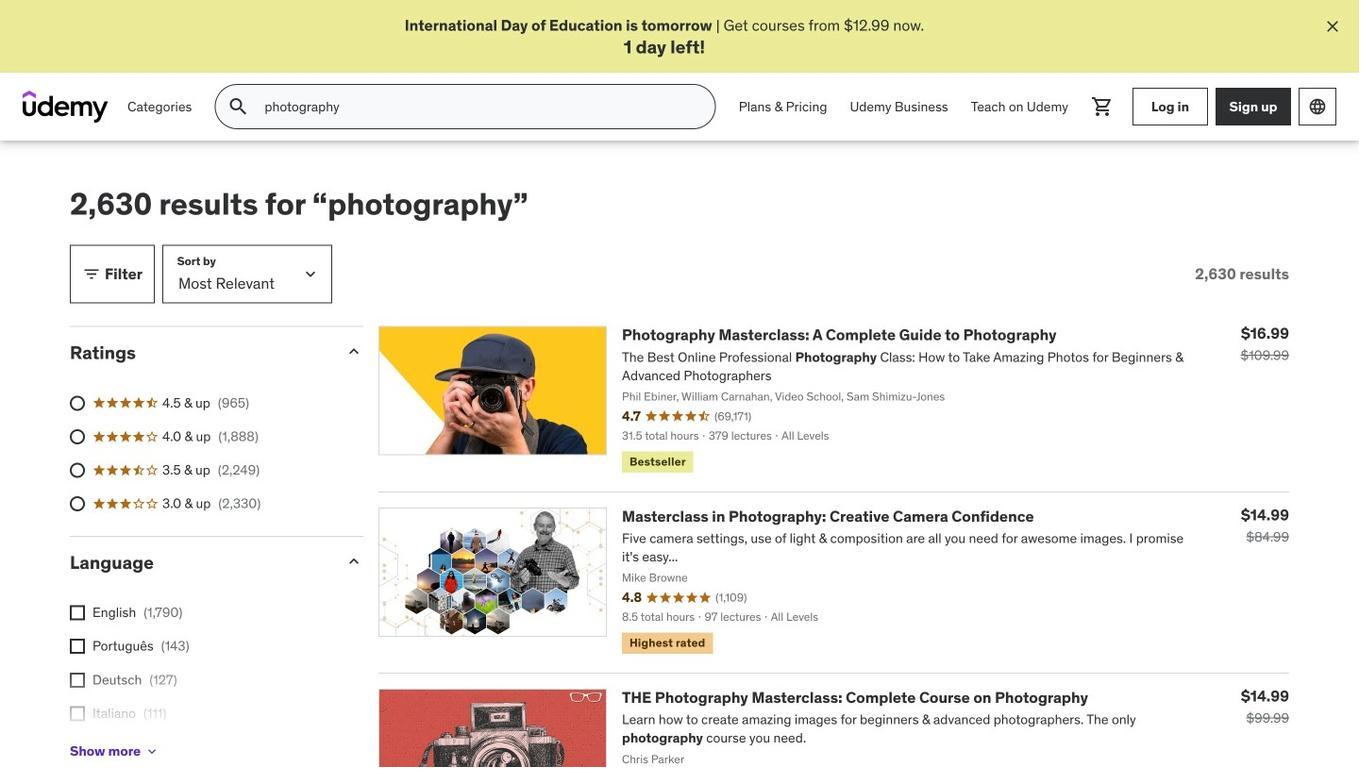 Task type: vqa. For each thing, say whether or not it's contained in the screenshot.
$119.99 at the bottom
no



Task type: describe. For each thing, give the bounding box(es) containing it.
2 vertical spatial xsmall image
[[145, 744, 160, 759]]

1 vertical spatial small image
[[344, 552, 363, 571]]

close image
[[1323, 17, 1342, 36]]

Search for anything text field
[[261, 91, 692, 123]]

1 xsmall image from the top
[[70, 639, 85, 654]]

udemy image
[[23, 91, 109, 123]]

choose a language image
[[1308, 97, 1327, 116]]

0 vertical spatial small image
[[82, 265, 101, 284]]



Task type: locate. For each thing, give the bounding box(es) containing it.
0 vertical spatial xsmall image
[[70, 605, 85, 621]]

submit search image
[[227, 96, 249, 118]]

status
[[1195, 265, 1289, 283]]

xsmall image
[[70, 639, 85, 654], [70, 706, 85, 721]]

xsmall image
[[70, 605, 85, 621], [70, 673, 85, 688], [145, 744, 160, 759]]

1 horizontal spatial small image
[[344, 552, 363, 571]]

0 horizontal spatial small image
[[82, 265, 101, 284]]

small image
[[82, 265, 101, 284], [344, 552, 363, 571]]

2 xsmall image from the top
[[70, 706, 85, 721]]

small image
[[344, 342, 363, 361]]

1 vertical spatial xsmall image
[[70, 673, 85, 688]]

1 vertical spatial xsmall image
[[70, 706, 85, 721]]

shopping cart with 0 items image
[[1091, 96, 1114, 118]]

0 vertical spatial xsmall image
[[70, 639, 85, 654]]



